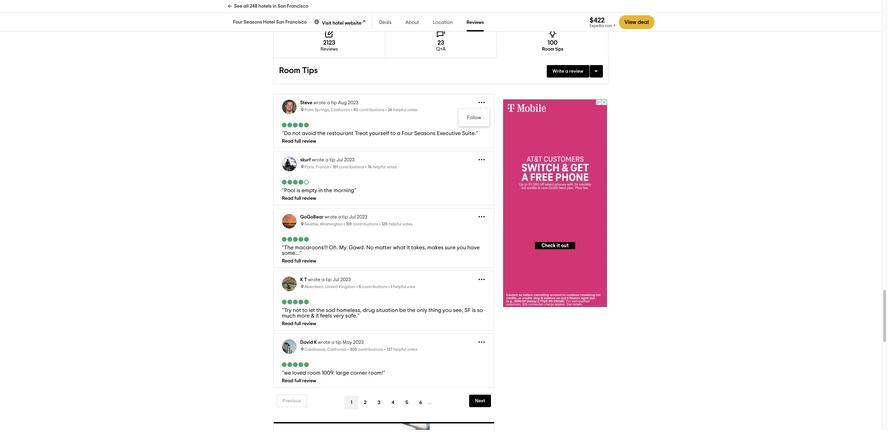 Task type: vqa. For each thing, say whether or not it's contained in the screenshot.


Task type: describe. For each thing, give the bounding box(es) containing it.
hotel
[[333, 21, 344, 26]]

write
[[553, 69, 564, 74]]

vote
[[407, 285, 415, 289]]

my.
[[339, 245, 348, 251]]

3 full from the top
[[295, 259, 301, 264]]

the right be
[[407, 308, 416, 313]]

steve
[[300, 101, 312, 105]]

" try not to let the sad homeless, drug situation be the only thing you see, sf is so much more & it feels very safe.
[[282, 308, 483, 319]]

full inside " do not avoid the restaurant treat yourself to a four seasons executive suite. " read full review
[[295, 139, 301, 144]]

safe.
[[345, 313, 358, 319]]

hotel
[[263, 20, 275, 25]]

helpful for pool is empty in the morning
[[373, 165, 386, 169]]

deals
[[379, 20, 392, 25]]

76
[[368, 165, 372, 169]]

four seasons hotel san francisco
[[233, 20, 307, 25]]

homeless,
[[337, 308, 362, 313]]

do
[[284, 131, 291, 136]]

k t link
[[300, 278, 307, 283]]

not for try
[[293, 308, 301, 313]]

305
[[350, 348, 357, 352]]

visit hotel website link
[[314, 18, 366, 26]]

1009.
[[322, 371, 335, 376]]

helpful for we loved room 1009.  large corner room!
[[393, 348, 406, 352]]

" we loved room 1009.  large corner room! " read full review
[[282, 371, 385, 384]]

a inside " do not avoid the restaurant treat yourself to a four seasons executive suite. " read full review
[[397, 131, 400, 136]]

tip for pool is empty in the morning
[[330, 158, 335, 163]]

3 read full review link from the top
[[282, 259, 486, 264]]

" left drug
[[358, 313, 360, 319]]

feels
[[320, 313, 332, 319]]

skurf wrote a tip jul 2023
[[300, 158, 355, 163]]

drug
[[363, 308, 375, 313]]

about
[[406, 20, 419, 25]]

" left loved
[[282, 371, 284, 376]]

k t wrote a tip jul 2023
[[300, 278, 351, 283]]

treat
[[355, 131, 368, 136]]

it inside " the macaroons!!! oh. my. gawd.  no matter what it takes, makes sure you have some...
[[407, 245, 410, 251]]

2023 up homeless, in the left bottom of the page
[[340, 278, 351, 283]]

sf
[[465, 308, 471, 313]]

&
[[311, 313, 315, 319]]

wrote right the 'david k' link
[[318, 340, 330, 345]]

" down 151 contributions 76 helpful votes
[[354, 188, 356, 193]]

votes for do not avoid the restaurant treat yourself to a four seasons executive suite.
[[407, 108, 417, 112]]

6
[[419, 401, 422, 406]]

next
[[475, 399, 485, 404]]

4 full from the top
[[295, 322, 301, 327]]

suite.
[[462, 131, 476, 136]]

be
[[399, 308, 406, 313]]

in for hotels
[[273, 4, 277, 9]]

jul for pool is empty in the morning
[[336, 158, 343, 163]]

room!
[[369, 371, 383, 376]]

contributions right 159 on the left of the page
[[353, 222, 378, 226]]

4 read full review link from the top
[[282, 322, 486, 327]]

david
[[300, 340, 313, 345]]

0 vertical spatial reviews
[[467, 20, 484, 25]]

tips
[[302, 67, 318, 75]]

2
[[364, 401, 367, 406]]

$422
[[590, 17, 605, 24]]

2 vertical spatial jul
[[333, 278, 339, 283]]

try
[[284, 308, 292, 313]]

100
[[548, 40, 558, 46]]

skurf link
[[300, 158, 311, 163]]

" right the the
[[300, 251, 302, 256]]

40
[[353, 108, 358, 112]]

very
[[333, 313, 344, 319]]

we
[[284, 371, 291, 376]]

it inside " try not to let the sad homeless, drug situation be the only thing you see, sf is so much more & it feels very safe.
[[316, 313, 319, 319]]

room
[[307, 371, 321, 376]]

137
[[387, 348, 392, 352]]

contributions for "
[[339, 165, 364, 169]]

" inside " try not to let the sad homeless, drug situation be the only thing you see, sf is so much more & it feels very safe.
[[282, 308, 284, 313]]

" down follow
[[476, 131, 478, 136]]

review down & at the bottom left
[[302, 322, 316, 327]]

executive
[[437, 131, 461, 136]]

read full review link for "
[[282, 196, 486, 201]]

review right write
[[569, 69, 583, 74]]

5 for 5 contributions 1 helpful vote
[[359, 285, 361, 289]]

" the macaroons!!! oh. my. gawd.  no matter what it takes, makes sure you have some...
[[282, 245, 480, 256]]

view deal button
[[619, 15, 654, 29]]

the inside " do not avoid the restaurant treat yourself to a four seasons executive suite. " read full review
[[317, 131, 326, 136]]

a down morning at the left top of page
[[338, 215, 341, 220]]

159 contributions 125 helpful votes
[[346, 222, 413, 226]]

situation
[[376, 308, 398, 313]]

oh.
[[329, 245, 338, 251]]

1 vertical spatial reviews
[[321, 47, 338, 52]]

yourself
[[369, 131, 389, 136]]

5 contributions 1 helpful vote
[[359, 285, 415, 289]]

100 room tips
[[542, 40, 563, 52]]

in for empty
[[319, 188, 323, 193]]

2123 reviews
[[321, 40, 338, 52]]

see
[[234, 4, 242, 9]]

expedia.com
[[590, 24, 612, 28]]

david k wrote a tip may 2023
[[300, 340, 364, 345]]

151
[[333, 165, 338, 169]]

0 horizontal spatial four
[[233, 20, 243, 25]]

contributions for yourself
[[359, 108, 384, 112]]

305 contributions 137 helpful votes
[[350, 348, 417, 352]]

review inside " we loved room 1009.  large corner room! " read full review
[[302, 379, 316, 384]]

contributions up drug
[[362, 285, 387, 289]]

see,
[[453, 308, 463, 313]]

location
[[433, 20, 453, 25]]

review inside " do not avoid the restaurant treat yourself to a four seasons executive suite. " read full review
[[302, 139, 316, 144]]

4 read from the top
[[282, 322, 294, 327]]

3
[[378, 401, 381, 406]]

151 contributions 76 helpful votes
[[333, 165, 397, 169]]

macaroons!!!
[[295, 245, 328, 251]]

125
[[382, 222, 388, 226]]

much
[[282, 313, 296, 319]]

0 horizontal spatial room
[[279, 67, 300, 75]]

wrote for do not avoid the restaurant treat yourself to a four seasons executive suite.
[[313, 101, 326, 105]]

loved
[[292, 371, 306, 376]]

is inside " pool is empty in the morning " read full review
[[297, 188, 300, 193]]

website
[[345, 21, 362, 26]]

…
[[428, 400, 432, 406]]

matter
[[375, 245, 392, 251]]

contributions for room!
[[358, 348, 383, 352]]

gogobear link
[[300, 215, 324, 220]]



Task type: locate. For each thing, give the bounding box(es) containing it.
2023
[[348, 101, 358, 105], [344, 158, 355, 163], [357, 215, 367, 220], [340, 278, 351, 283], [353, 340, 364, 345]]

read down much
[[282, 322, 294, 327]]

" left empty on the left top of page
[[282, 188, 284, 193]]

francisco
[[287, 4, 308, 9], [285, 20, 307, 25]]

wrote right gogobear
[[325, 215, 337, 220]]

makes
[[428, 245, 444, 251]]

tip left may
[[336, 340, 341, 345]]

room tips
[[279, 67, 318, 75]]

san inside see all 248 hotels in san francisco link
[[278, 4, 286, 9]]

159
[[346, 222, 352, 226]]

reviews down 2123
[[321, 47, 338, 52]]

5 left '6'
[[406, 401, 408, 406]]

2 read full review link from the top
[[282, 196, 486, 201]]

deal
[[638, 19, 649, 25]]

" down 305 contributions 137 helpful votes
[[383, 371, 385, 376]]

a right t
[[322, 278, 325, 283]]

room down 100
[[542, 47, 554, 52]]

morning
[[334, 188, 354, 193]]

read full review for macaroons!!!
[[282, 259, 316, 264]]

0 vertical spatial four
[[233, 20, 243, 25]]

full down pool
[[295, 196, 301, 201]]

helpful for do not avoid the restaurant treat yourself to a four seasons executive suite.
[[393, 108, 406, 112]]

0 vertical spatial francisco
[[287, 4, 308, 9]]

four down see on the top left
[[233, 20, 243, 25]]

read down we
[[282, 379, 294, 384]]

1 full from the top
[[295, 139, 301, 144]]

follow
[[467, 116, 481, 120]]

wrote
[[313, 101, 326, 105], [312, 158, 324, 163], [325, 215, 337, 220], [308, 278, 321, 283], [318, 340, 330, 345]]

0 horizontal spatial k
[[300, 278, 303, 283]]

5 read full review link from the top
[[282, 379, 486, 384]]

0 horizontal spatial you
[[443, 308, 452, 313]]

some...
[[282, 251, 300, 256]]

helpful for try not to let the sad homeless, drug situation be the only thing you see, sf is so much more & it feels very safe.
[[393, 285, 406, 289]]

1 horizontal spatial to
[[390, 131, 396, 136]]

23 q+a
[[436, 40, 446, 52]]

tip up 151
[[330, 158, 335, 163]]

1 vertical spatial you
[[443, 308, 452, 313]]

0 vertical spatial 5
[[359, 285, 361, 289]]

q+a
[[436, 47, 446, 52]]

1 horizontal spatial seasons
[[414, 131, 436, 136]]

0 vertical spatial it
[[407, 245, 410, 251]]

in right empty on the left top of page
[[319, 188, 323, 193]]

in inside " pool is empty in the morning " read full review
[[319, 188, 323, 193]]

0 horizontal spatial in
[[273, 4, 277, 9]]

read full review link down " the macaroons!!! oh. my. gawd.  no matter what it takes, makes sure you have some...
[[282, 259, 486, 264]]

view deal
[[624, 19, 649, 25]]

is inside " try not to let the sad homeless, drug situation be the only thing you see, sf is so much more & it feels very safe.
[[472, 308, 476, 313]]

not right the do
[[292, 131, 301, 136]]

5 read from the top
[[282, 379, 294, 384]]

four right yourself at top left
[[402, 131, 413, 136]]

a right yourself at top left
[[397, 131, 400, 136]]

3 read from the top
[[282, 259, 294, 264]]

hotels
[[258, 4, 272, 9]]

tip up 159 on the left of the page
[[342, 215, 348, 220]]

full down loved
[[295, 379, 301, 384]]

1 vertical spatial four
[[402, 131, 413, 136]]

helpful right 137
[[393, 348, 406, 352]]

helpful right 76
[[373, 165, 386, 169]]

1 horizontal spatial four
[[402, 131, 413, 136]]

0 vertical spatial is
[[297, 188, 300, 193]]

gogobear wrote a tip jul 2023
[[300, 215, 367, 220]]

read full review link for yourself
[[282, 139, 486, 144]]

5
[[359, 285, 361, 289], [406, 401, 408, 406]]

a right skurf
[[325, 158, 328, 163]]

you right sure
[[457, 245, 466, 251]]

" pool is empty in the morning " read full review
[[282, 188, 356, 201]]

only
[[417, 308, 427, 313]]

1 left 2
[[351, 401, 352, 406]]

full down some...
[[295, 259, 301, 264]]

pool
[[284, 188, 295, 193]]

seasons down 248
[[244, 20, 262, 25]]

read inside " pool is empty in the morning " read full review
[[282, 196, 294, 201]]

0 vertical spatial you
[[457, 245, 466, 251]]

write a review
[[553, 69, 583, 74]]

what
[[393, 245, 406, 251]]

advertisement region
[[503, 100, 607, 308]]

it right what at left
[[407, 245, 410, 251]]

sure
[[445, 245, 456, 251]]

you left see,
[[443, 308, 452, 313]]

empty
[[302, 188, 317, 193]]

the
[[317, 131, 326, 136], [324, 188, 332, 193], [316, 308, 325, 313], [407, 308, 416, 313]]

read down pool
[[282, 196, 294, 201]]

takes,
[[411, 245, 426, 251]]

248
[[250, 4, 257, 9]]

see all 248 hotels in san francisco link
[[228, 0, 308, 12]]

contributions right 40
[[359, 108, 384, 112]]

1 vertical spatial 5
[[406, 401, 408, 406]]

0 vertical spatial read full review
[[282, 259, 316, 264]]

restaurant
[[327, 131, 353, 136]]

1 left vote
[[391, 285, 392, 289]]

visit
[[322, 21, 332, 26]]

0 vertical spatial to
[[390, 131, 396, 136]]

1 vertical spatial room
[[279, 67, 300, 75]]

you inside " try not to let the sad homeless, drug situation be the only thing you see, sf is so much more & it feels very safe.
[[443, 308, 452, 313]]

write a review link
[[547, 65, 589, 78]]

room left tips
[[279, 67, 300, 75]]

1 vertical spatial in
[[319, 188, 323, 193]]

not
[[292, 131, 301, 136], [293, 308, 301, 313]]

a
[[565, 69, 568, 74], [327, 101, 330, 105], [397, 131, 400, 136], [325, 158, 328, 163], [338, 215, 341, 220], [322, 278, 325, 283], [331, 340, 335, 345]]

" left macaroons!!!
[[282, 245, 284, 251]]

review down macaroons!!!
[[302, 259, 316, 264]]

in
[[273, 4, 277, 9], [319, 188, 323, 193]]

you inside " the macaroons!!! oh. my. gawd.  no matter what it takes, makes sure you have some...
[[457, 245, 466, 251]]

read full review down more
[[282, 322, 316, 327]]

1 read full review from the top
[[282, 259, 316, 264]]

1 vertical spatial to
[[302, 308, 308, 313]]

to right yourself at top left
[[390, 131, 396, 136]]

a right write
[[565, 69, 568, 74]]

may
[[343, 340, 352, 345]]

avoid
[[302, 131, 316, 136]]

helpful right 26
[[393, 108, 406, 112]]

four inside " do not avoid the restaurant treat yourself to a four seasons executive suite. " read full review
[[402, 131, 413, 136]]

2 full from the top
[[295, 196, 301, 201]]

1 horizontal spatial is
[[472, 308, 476, 313]]

large
[[336, 371, 349, 376]]

2123
[[323, 40, 335, 46]]

" left avoid at the top of the page
[[282, 131, 284, 136]]

to left let
[[302, 308, 308, 313]]

seasons left executive on the top of the page
[[414, 131, 436, 136]]

read full review link for room!
[[282, 379, 486, 384]]

jul up 159 on the left of the page
[[349, 215, 356, 220]]

1 horizontal spatial 5
[[406, 401, 408, 406]]

1 vertical spatial san
[[276, 20, 284, 25]]

review down empty on the left top of page
[[302, 196, 316, 201]]

0 vertical spatial in
[[273, 4, 277, 9]]

votes right 137
[[407, 348, 417, 352]]

k left t
[[300, 278, 303, 283]]

the left morning at the left top of page
[[324, 188, 332, 193]]

it
[[407, 245, 410, 251], [316, 313, 319, 319]]

2023 up 151 contributions 76 helpful votes
[[344, 158, 355, 163]]

steve link
[[300, 101, 312, 105]]

room inside 100 room tips
[[542, 47, 554, 52]]

votes
[[407, 108, 417, 112], [387, 165, 397, 169], [402, 222, 413, 226], [407, 348, 417, 352]]

the inside " pool is empty in the morning " read full review
[[324, 188, 332, 193]]

wrote right steve
[[313, 101, 326, 105]]

have
[[467, 245, 480, 251]]

votes right 26
[[407, 108, 417, 112]]

gawd.
[[349, 245, 365, 251]]

sad
[[326, 308, 335, 313]]

full inside " pool is empty in the morning " read full review
[[295, 196, 301, 201]]

david k link
[[300, 340, 317, 345]]

2023 for pool is empty in the morning
[[344, 158, 355, 163]]

not inside " do not avoid the restaurant treat yourself to a four seasons executive suite. " read full review
[[292, 131, 301, 136]]

jul up 151
[[336, 158, 343, 163]]

helpful left vote
[[393, 285, 406, 289]]

read full review link down yourself at top left
[[282, 139, 486, 144]]

read down some...
[[282, 259, 294, 264]]

wrote right skurf
[[312, 158, 324, 163]]

0 horizontal spatial 5
[[359, 285, 361, 289]]

wrote for the macaroons!!! oh. my. gawd.  no matter what it takes, makes sure you have some...
[[325, 215, 337, 220]]

in right hotels
[[273, 4, 277, 9]]

tip right t
[[326, 278, 332, 283]]

0 horizontal spatial it
[[316, 313, 319, 319]]

votes for the macaroons!!! oh. my. gawd.  no matter what it takes, makes sure you have some...
[[402, 222, 413, 226]]

francisco right hotel
[[285, 20, 307, 25]]

helpful
[[393, 108, 406, 112], [373, 165, 386, 169], [389, 222, 402, 226], [393, 285, 406, 289], [393, 348, 406, 352]]

gogobear
[[300, 215, 324, 220]]

1 vertical spatial francisco
[[285, 20, 307, 25]]

contributions right 305
[[358, 348, 383, 352]]

read full review link up 125
[[282, 196, 486, 201]]

"
[[282, 131, 284, 136], [476, 131, 478, 136], [282, 188, 284, 193], [354, 188, 356, 193], [282, 245, 284, 251], [300, 251, 302, 256], [282, 308, 284, 313], [358, 313, 360, 319], [282, 371, 284, 376], [383, 371, 385, 376]]

tips
[[555, 47, 563, 52]]

1 horizontal spatial k
[[314, 340, 317, 345]]

0 horizontal spatial 1
[[351, 401, 352, 406]]

votes for we loved room 1009.  large corner room!
[[407, 348, 417, 352]]

1 horizontal spatial it
[[407, 245, 410, 251]]

read full review link down room!
[[282, 379, 486, 384]]

k
[[300, 278, 303, 283], [314, 340, 317, 345]]

0 vertical spatial room
[[542, 47, 554, 52]]

0 horizontal spatial to
[[302, 308, 308, 313]]

1 read full review link from the top
[[282, 139, 486, 144]]

0 horizontal spatial reviews
[[321, 47, 338, 52]]

0 vertical spatial san
[[278, 4, 286, 9]]

1 vertical spatial 1
[[351, 401, 352, 406]]

view
[[624, 19, 636, 25]]

steve wrote a tip aug 2023
[[300, 101, 358, 105]]

read inside " we loved room 1009.  large corner room! " read full review
[[282, 379, 294, 384]]

four
[[233, 20, 243, 25], [402, 131, 413, 136]]

a left aug
[[327, 101, 330, 105]]

1
[[391, 285, 392, 289], [351, 401, 352, 406]]

read full review link down " try not to let the sad homeless, drug situation be the only thing you see, sf is so much more & it feels very safe.
[[282, 322, 486, 327]]

seasons inside " do not avoid the restaurant treat yourself to a four seasons executive suite. " read full review
[[414, 131, 436, 136]]

tip for do not avoid the restaurant treat yourself to a four seasons executive suite.
[[331, 101, 337, 105]]

1 vertical spatial jul
[[349, 215, 356, 220]]

2 read full review from the top
[[282, 322, 316, 327]]

jul
[[336, 158, 343, 163], [349, 215, 356, 220], [333, 278, 339, 283]]

review down avoid at the top of the page
[[302, 139, 316, 144]]

is
[[297, 188, 300, 193], [472, 308, 476, 313]]

skurf
[[300, 158, 311, 163]]

thing
[[429, 308, 441, 313]]

read full review
[[282, 259, 316, 264], [282, 322, 316, 327]]

san right hotels
[[278, 4, 286, 9]]

is left so
[[472, 308, 476, 313]]

san
[[278, 4, 286, 9], [276, 20, 284, 25]]

full inside " we loved room 1009.  large corner room! " read full review
[[295, 379, 301, 384]]

5 for 5
[[406, 401, 408, 406]]

2 read from the top
[[282, 196, 294, 201]]

not inside " try not to let the sad homeless, drug situation be the only thing you see, sf is so much more & it feels very safe.
[[293, 308, 301, 313]]

1 horizontal spatial 1
[[391, 285, 392, 289]]

1 vertical spatial it
[[316, 313, 319, 319]]

0 horizontal spatial seasons
[[244, 20, 262, 25]]

wrote right t
[[308, 278, 321, 283]]

let
[[309, 308, 315, 313]]

helpful for the macaroons!!! oh. my. gawd.  no matter what it takes, makes sure you have some...
[[389, 222, 402, 226]]

the right avoid at the top of the page
[[317, 131, 326, 136]]

0 vertical spatial seasons
[[244, 20, 262, 25]]

not right try
[[293, 308, 301, 313]]

votes right 125
[[402, 222, 413, 226]]

2023 for the macaroons!!! oh. my. gawd.  no matter what it takes, makes sure you have some...
[[357, 215, 367, 220]]

it right & at the bottom left
[[316, 313, 319, 319]]

0 vertical spatial 1
[[391, 285, 392, 289]]

5 up homeless, in the left bottom of the page
[[359, 285, 361, 289]]

review inside " pool is empty in the morning " read full review
[[302, 196, 316, 201]]

contributions right 151
[[339, 165, 364, 169]]

read inside " do not avoid the restaurant treat yourself to a four seasons executive suite. " read full review
[[282, 139, 294, 144]]

1 vertical spatial not
[[293, 308, 301, 313]]

" inside " the macaroons!!! oh. my. gawd.  no matter what it takes, makes sure you have some...
[[282, 245, 284, 251]]

more
[[297, 313, 310, 319]]

read full review down some...
[[282, 259, 316, 264]]

1 vertical spatial read full review
[[282, 322, 316, 327]]

wrote for pool is empty in the morning
[[312, 158, 324, 163]]

2023 up '159 contributions 125 helpful votes' in the bottom left of the page
[[357, 215, 367, 220]]

1 vertical spatial is
[[472, 308, 476, 313]]

2023 up 305
[[353, 340, 364, 345]]

san right hotel
[[276, 20, 284, 25]]

0 vertical spatial not
[[292, 131, 301, 136]]

reviews right "location" at the top
[[467, 20, 484, 25]]

40 contributions 26 helpful votes
[[353, 108, 417, 112]]

see all 248 hotels in san francisco
[[234, 4, 308, 9]]

review
[[569, 69, 583, 74], [302, 139, 316, 144], [302, 196, 316, 201], [302, 259, 316, 264], [302, 322, 316, 327], [302, 379, 316, 384]]

jul for the macaroons!!! oh. my. gawd.  no matter what it takes, makes sure you have some...
[[349, 215, 356, 220]]

not for do
[[292, 131, 301, 136]]

1 read from the top
[[282, 139, 294, 144]]

2023 for do not avoid the restaurant treat yourself to a four seasons executive suite.
[[348, 101, 358, 105]]

5 full from the top
[[295, 379, 301, 384]]

to inside " try not to let the sad homeless, drug situation be the only thing you see, sf is so much more & it feels very safe.
[[302, 308, 308, 313]]

francisco up four seasons hotel san francisco
[[287, 4, 308, 9]]

full down more
[[295, 322, 301, 327]]

helpful right 125
[[389, 222, 402, 226]]

to inside " do not avoid the restaurant treat yourself to a four seasons executive suite. " read full review
[[390, 131, 396, 136]]

read down the do
[[282, 139, 294, 144]]

" left more
[[282, 308, 284, 313]]

0 vertical spatial jul
[[336, 158, 343, 163]]

tip for the macaroons!!! oh. my. gawd.  no matter what it takes, makes sure you have some...
[[342, 215, 348, 220]]

reviews
[[467, 20, 484, 25], [321, 47, 338, 52]]

tip left aug
[[331, 101, 337, 105]]

votes for pool is empty in the morning
[[387, 165, 397, 169]]

no
[[366, 245, 374, 251]]

0 vertical spatial k
[[300, 278, 303, 283]]

visit hotel website
[[322, 21, 362, 26]]

1 vertical spatial seasons
[[414, 131, 436, 136]]

0 horizontal spatial is
[[297, 188, 300, 193]]

1 horizontal spatial room
[[542, 47, 554, 52]]

k right david
[[314, 340, 317, 345]]

1 horizontal spatial you
[[457, 245, 466, 251]]

read full review for not
[[282, 322, 316, 327]]

a left may
[[331, 340, 335, 345]]

2023 up 40
[[348, 101, 358, 105]]

1 horizontal spatial in
[[319, 188, 323, 193]]

1 horizontal spatial reviews
[[467, 20, 484, 25]]

the right let
[[316, 308, 325, 313]]

1 vertical spatial k
[[314, 340, 317, 345]]



